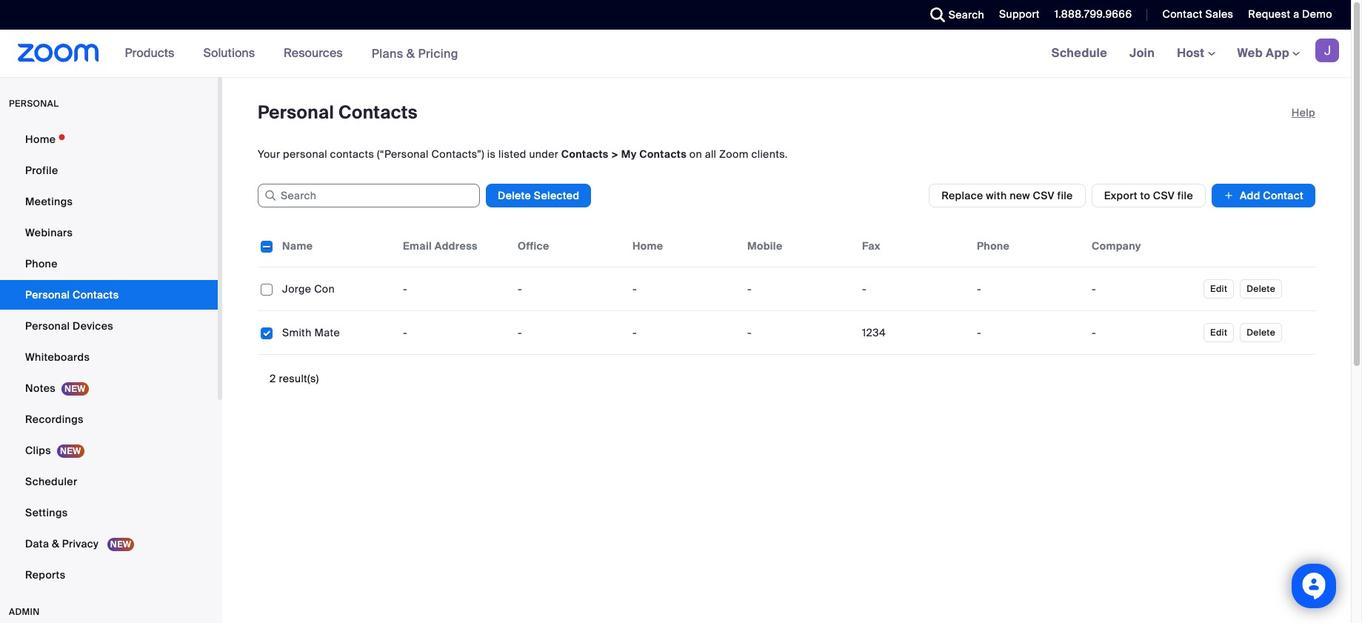 Task type: describe. For each thing, give the bounding box(es) containing it.
email
[[403, 239, 432, 253]]

a
[[1294, 7, 1300, 21]]

web
[[1238, 45, 1264, 61]]

personal contacts inside personal menu menu
[[25, 288, 119, 302]]

jorge
[[282, 282, 312, 296]]

delete button for 1234
[[1241, 323, 1283, 342]]

jorge con
[[282, 282, 335, 296]]

join link
[[1119, 30, 1167, 77]]

phone inside 'link'
[[25, 257, 58, 271]]

export to csv file
[[1105, 189, 1194, 202]]

home link
[[0, 125, 218, 154]]

scheduler link
[[0, 467, 218, 497]]

schedule
[[1052, 45, 1108, 61]]

all
[[705, 147, 717, 161]]

0 horizontal spatial contact
[[1163, 7, 1203, 21]]

add
[[1241, 189, 1261, 202]]

support
[[1000, 7, 1040, 21]]

to
[[1141, 189, 1151, 202]]

company
[[1092, 239, 1142, 253]]

resources
[[284, 45, 343, 61]]

pricing
[[418, 46, 459, 61]]

notes
[[25, 382, 56, 395]]

products button
[[125, 30, 181, 77]]

request
[[1249, 7, 1291, 21]]

0 vertical spatial personal contacts
[[258, 101, 418, 124]]

help link
[[1292, 101, 1316, 125]]

under
[[529, 147, 559, 161]]

contact sales
[[1163, 7, 1234, 21]]

meetings
[[25, 195, 73, 208]]

2 result(s)
[[270, 372, 319, 385]]

profile picture image
[[1316, 39, 1340, 62]]

add contact button
[[1213, 184, 1316, 208]]

host button
[[1178, 45, 1216, 61]]

plans & pricing
[[372, 46, 459, 61]]

profile
[[25, 164, 58, 177]]

privacy
[[62, 537, 99, 551]]

with
[[987, 189, 1008, 202]]

banner containing products
[[0, 30, 1352, 78]]

data
[[25, 537, 49, 551]]

add contact
[[1241, 189, 1304, 202]]

selected
[[534, 189, 580, 202]]

export to csv file button
[[1092, 184, 1207, 208]]

settings
[[25, 506, 68, 520]]

contacts left on
[[640, 147, 687, 161]]

result(s)
[[279, 372, 319, 385]]

smith mate
[[282, 326, 340, 339]]

personal for personal devices link
[[25, 319, 70, 333]]

contacts
[[330, 147, 374, 161]]

host
[[1178, 45, 1208, 61]]

new
[[1010, 189, 1031, 202]]

webinars
[[25, 226, 73, 239]]

personal devices
[[25, 319, 113, 333]]

1 file from the left
[[1058, 189, 1074, 202]]

office
[[518, 239, 550, 253]]

whiteboards link
[[0, 342, 218, 372]]

edit for -
[[1211, 283, 1228, 295]]

plans
[[372, 46, 404, 61]]

replace with new csv file
[[942, 189, 1074, 202]]

contacts left the >
[[562, 147, 609, 161]]

contacts")
[[432, 147, 485, 161]]

request a demo
[[1249, 7, 1333, 21]]

email address
[[403, 239, 478, 253]]

add image
[[1224, 188, 1235, 203]]

data & privacy
[[25, 537, 101, 551]]

personal menu menu
[[0, 125, 218, 591]]

search
[[949, 8, 985, 21]]

web app
[[1238, 45, 1290, 61]]

("personal
[[377, 147, 429, 161]]

application containing name
[[258, 225, 1327, 366]]

delete inside button
[[498, 189, 532, 202]]

& for privacy
[[52, 537, 59, 551]]

personal
[[9, 98, 59, 110]]

clips
[[25, 444, 51, 457]]

1.888.799.9666
[[1055, 7, 1133, 21]]

export
[[1105, 189, 1138, 202]]

notes link
[[0, 374, 218, 403]]

web app button
[[1238, 45, 1301, 61]]

edit for 1234
[[1211, 327, 1228, 339]]

1 horizontal spatial phone
[[978, 239, 1010, 253]]

csv inside replace with new csv file button
[[1034, 189, 1055, 202]]

profile link
[[0, 156, 218, 185]]

zoom logo image
[[18, 44, 99, 62]]

devices
[[73, 319, 113, 333]]

recordings
[[25, 413, 84, 426]]

help
[[1292, 106, 1316, 119]]

my
[[622, 147, 637, 161]]

search button
[[920, 0, 989, 30]]

meetings link
[[0, 187, 218, 216]]

resources button
[[284, 30, 350, 77]]

clients.
[[752, 147, 788, 161]]



Task type: vqa. For each thing, say whether or not it's contained in the screenshot.
others
no



Task type: locate. For each thing, give the bounding box(es) containing it.
personal up personal devices
[[25, 288, 70, 302]]

0 vertical spatial edit
[[1211, 283, 1228, 295]]

home
[[25, 133, 56, 146], [633, 239, 664, 253]]

reports link
[[0, 560, 218, 590]]

1 delete button from the top
[[1241, 279, 1283, 299]]

contacts up devices on the bottom
[[73, 288, 119, 302]]

& for pricing
[[407, 46, 415, 61]]

app
[[1267, 45, 1290, 61]]

personal
[[283, 147, 327, 161]]

csv
[[1034, 189, 1055, 202], [1154, 189, 1176, 202]]

join
[[1130, 45, 1156, 61]]

0 vertical spatial contact
[[1163, 7, 1203, 21]]

0 horizontal spatial file
[[1058, 189, 1074, 202]]

& inside personal menu menu
[[52, 537, 59, 551]]

personal up 'personal'
[[258, 101, 334, 124]]

-
[[403, 282, 408, 296], [518, 282, 523, 296], [633, 282, 637, 296], [748, 282, 752, 296], [863, 282, 867, 296], [978, 282, 982, 296], [1092, 282, 1097, 296], [403, 326, 408, 339], [518, 326, 523, 339], [633, 326, 637, 339], [748, 326, 752, 339], [978, 326, 982, 339], [1092, 326, 1097, 339]]

contacts up the ("personal
[[339, 101, 418, 124]]

edit button for -
[[1204, 279, 1235, 299]]

request a demo link
[[1238, 0, 1352, 30], [1249, 7, 1333, 21]]

banner
[[0, 30, 1352, 78]]

edit
[[1211, 283, 1228, 295], [1211, 327, 1228, 339]]

1 horizontal spatial csv
[[1154, 189, 1176, 202]]

personal contacts link
[[0, 280, 218, 310]]

delete for 1234
[[1248, 327, 1276, 339]]

1 horizontal spatial &
[[407, 46, 415, 61]]

0 vertical spatial home
[[25, 133, 56, 146]]

scheduler
[[25, 475, 77, 488]]

0 horizontal spatial home
[[25, 133, 56, 146]]

personal for personal contacts link
[[25, 288, 70, 302]]

on
[[690, 147, 703, 161]]

& right the data
[[52, 537, 59, 551]]

con
[[314, 282, 335, 296]]

phone down webinars
[[25, 257, 58, 271]]

1 horizontal spatial file
[[1178, 189, 1194, 202]]

contact
[[1163, 7, 1203, 21], [1264, 189, 1304, 202]]

1.888.799.9666 button
[[1044, 0, 1137, 30], [1055, 7, 1133, 21]]

personal contacts up personal devices
[[25, 288, 119, 302]]

delete button for -
[[1241, 279, 1283, 299]]

1 vertical spatial &
[[52, 537, 59, 551]]

name
[[282, 239, 313, 253]]

solutions
[[203, 45, 255, 61]]

2 edit from the top
[[1211, 327, 1228, 339]]

1 vertical spatial phone
[[25, 257, 58, 271]]

listed
[[499, 147, 527, 161]]

1 horizontal spatial home
[[633, 239, 664, 253]]

edit button
[[1204, 279, 1235, 299], [1204, 323, 1235, 342]]

contact left sales
[[1163, 7, 1203, 21]]

2 vertical spatial delete
[[1248, 327, 1276, 339]]

webinars link
[[0, 218, 218, 248]]

delete selected button
[[486, 184, 592, 208]]

2 csv from the left
[[1154, 189, 1176, 202]]

delete for -
[[1248, 283, 1276, 295]]

1 edit from the top
[[1211, 283, 1228, 295]]

delete button
[[1241, 279, 1283, 299], [1241, 323, 1283, 342]]

0 vertical spatial personal
[[258, 101, 334, 124]]

0 vertical spatial delete button
[[1241, 279, 1283, 299]]

2 delete button from the top
[[1241, 323, 1283, 342]]

product information navigation
[[114, 30, 470, 78]]

solutions button
[[203, 30, 262, 77]]

replace with new csv file button
[[930, 184, 1086, 208]]

1 vertical spatial personal contacts
[[25, 288, 119, 302]]

& inside product information navigation
[[407, 46, 415, 61]]

smith
[[282, 326, 312, 339]]

settings link
[[0, 498, 218, 528]]

file right new
[[1058, 189, 1074, 202]]

&
[[407, 46, 415, 61], [52, 537, 59, 551]]

personal devices link
[[0, 311, 218, 341]]

0 vertical spatial delete
[[498, 189, 532, 202]]

file right to
[[1178, 189, 1194, 202]]

personal contacts up contacts
[[258, 101, 418, 124]]

csv right to
[[1154, 189, 1176, 202]]

2 file from the left
[[1178, 189, 1194, 202]]

phone link
[[0, 249, 218, 279]]

& right plans
[[407, 46, 415, 61]]

Search Contacts Input text field
[[258, 184, 480, 208]]

delete
[[498, 189, 532, 202], [1248, 283, 1276, 295], [1248, 327, 1276, 339]]

reports
[[25, 568, 66, 582]]

home inside application
[[633, 239, 664, 253]]

delete selected
[[498, 189, 580, 202]]

contact right add
[[1264, 189, 1304, 202]]

data & privacy link
[[0, 529, 218, 559]]

1 vertical spatial edit
[[1211, 327, 1228, 339]]

0 horizontal spatial &
[[52, 537, 59, 551]]

application
[[258, 225, 1327, 366]]

recordings link
[[0, 405, 218, 434]]

is
[[488, 147, 496, 161]]

address
[[435, 239, 478, 253]]

whiteboards
[[25, 351, 90, 364]]

csv right new
[[1034, 189, 1055, 202]]

1 vertical spatial contact
[[1264, 189, 1304, 202]]

replace
[[942, 189, 984, 202]]

contact inside button
[[1264, 189, 1304, 202]]

contact sales link
[[1152, 0, 1238, 30], [1163, 7, 1234, 21]]

mobile
[[748, 239, 783, 253]]

personal
[[258, 101, 334, 124], [25, 288, 70, 302], [25, 319, 70, 333]]

2 vertical spatial personal
[[25, 319, 70, 333]]

1 horizontal spatial contact
[[1264, 189, 1304, 202]]

edit button for 1234
[[1204, 323, 1235, 342]]

1 vertical spatial personal
[[25, 288, 70, 302]]

0 horizontal spatial csv
[[1034, 189, 1055, 202]]

fax
[[863, 239, 881, 253]]

demo
[[1303, 7, 1333, 21]]

1 vertical spatial delete
[[1248, 283, 1276, 295]]

1 vertical spatial edit button
[[1204, 323, 1235, 342]]

admin
[[9, 606, 40, 618]]

0 vertical spatial edit button
[[1204, 279, 1235, 299]]

contacts inside personal menu menu
[[73, 288, 119, 302]]

phone
[[978, 239, 1010, 253], [25, 257, 58, 271]]

1 vertical spatial home
[[633, 239, 664, 253]]

zoom
[[720, 147, 749, 161]]

meetings navigation
[[1041, 30, 1352, 78]]

home inside personal menu menu
[[25, 133, 56, 146]]

0 vertical spatial phone
[[978, 239, 1010, 253]]

personal up whiteboards
[[25, 319, 70, 333]]

products
[[125, 45, 174, 61]]

csv inside 'export to csv file' button
[[1154, 189, 1176, 202]]

your
[[258, 147, 280, 161]]

1 horizontal spatial personal contacts
[[258, 101, 418, 124]]

phone down 'with'
[[978, 239, 1010, 253]]

support link
[[989, 0, 1044, 30], [1000, 7, 1040, 21]]

file
[[1058, 189, 1074, 202], [1178, 189, 1194, 202]]

1234
[[863, 326, 886, 339]]

0 vertical spatial &
[[407, 46, 415, 61]]

sales
[[1206, 7, 1234, 21]]

2
[[270, 372, 276, 385]]

2 edit button from the top
[[1204, 323, 1235, 342]]

>
[[612, 147, 619, 161]]

0 horizontal spatial phone
[[25, 257, 58, 271]]

clips link
[[0, 436, 218, 465]]

your personal contacts  ("personal contacts") is listed under contacts > my contacts on all zoom clients.
[[258, 147, 788, 161]]

0 horizontal spatial personal contacts
[[25, 288, 119, 302]]

1 vertical spatial delete button
[[1241, 323, 1283, 342]]

1 csv from the left
[[1034, 189, 1055, 202]]

1 edit button from the top
[[1204, 279, 1235, 299]]

personal contacts
[[258, 101, 418, 124], [25, 288, 119, 302]]



